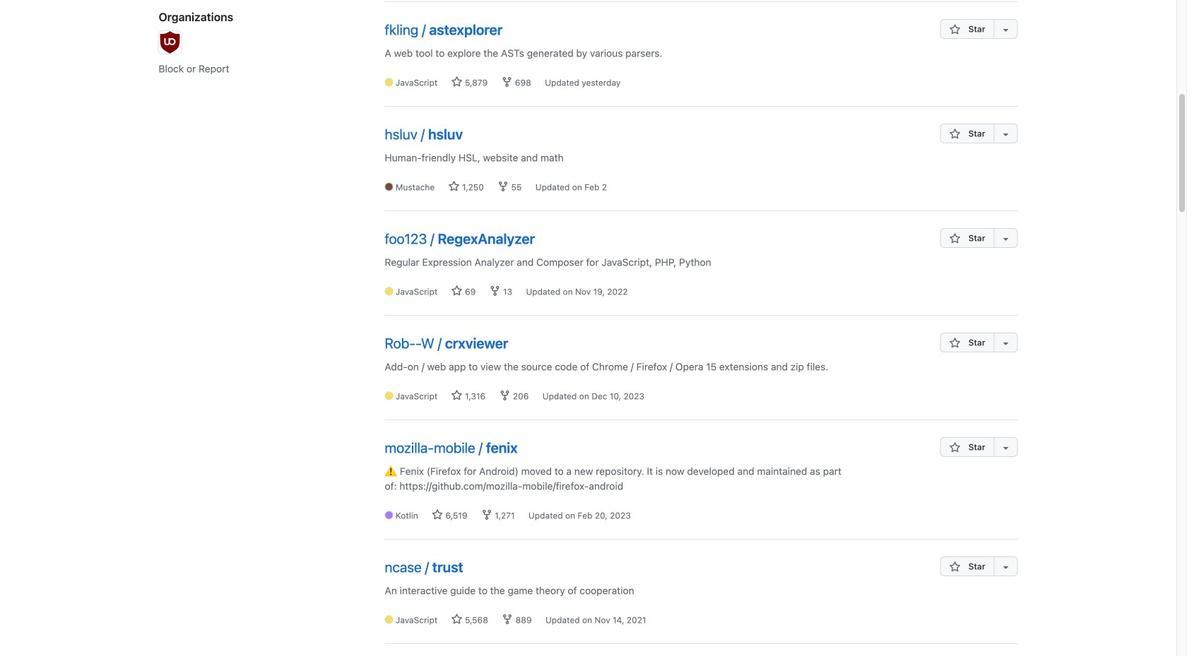 Task type: locate. For each thing, give the bounding box(es) containing it.
0 vertical spatial add this repository to a list image
[[1001, 129, 1012, 140]]

1 vertical spatial star image
[[949, 338, 961, 349]]

add this repository to a list image
[[1001, 129, 1012, 140], [1001, 338, 1012, 349]]

2 vertical spatial fork image
[[502, 614, 513, 626]]

star image
[[949, 24, 961, 35], [451, 76, 463, 88], [949, 129, 961, 140], [449, 181, 460, 192], [451, 286, 463, 297], [949, 442, 961, 454], [432, 510, 443, 521], [949, 562, 961, 573], [451, 614, 463, 626]]

1 vertical spatial fork image
[[490, 286, 501, 297]]

star image
[[949, 233, 961, 245], [949, 338, 961, 349], [451, 390, 463, 401]]

2 add this repository to a list image from the top
[[1001, 338, 1012, 349]]

fork image
[[498, 181, 509, 192], [481, 510, 493, 521], [502, 614, 513, 626]]

fork image
[[501, 76, 513, 88], [490, 286, 501, 297], [499, 390, 511, 401]]

add this repository to a list image
[[1001, 24, 1012, 35], [1001, 233, 1012, 245], [1001, 442, 1012, 454], [1001, 562, 1012, 573]]

1 vertical spatial add this repository to a list image
[[1001, 338, 1012, 349]]

fork image for middle star icon
[[499, 390, 511, 401]]

2 vertical spatial fork image
[[499, 390, 511, 401]]

2 add this repository to a list image from the top
[[1001, 233, 1012, 245]]

3 add this repository to a list image from the top
[[1001, 442, 1012, 454]]

fork image for topmost star icon
[[490, 286, 501, 297]]



Task type: describe. For each thing, give the bounding box(es) containing it.
0 vertical spatial star image
[[949, 233, 961, 245]]

1 add this repository to a list image from the top
[[1001, 24, 1012, 35]]

0 vertical spatial fork image
[[501, 76, 513, 88]]

2 vertical spatial star image
[[451, 390, 463, 401]]

@ublockorigin image
[[159, 31, 181, 54]]

0 vertical spatial fork image
[[498, 181, 509, 192]]

1 vertical spatial fork image
[[481, 510, 493, 521]]

4 add this repository to a list image from the top
[[1001, 562, 1012, 573]]

1 add this repository to a list image from the top
[[1001, 129, 1012, 140]]



Task type: vqa. For each thing, say whether or not it's contained in the screenshot.
first Add this repository to a list image from the top
yes



